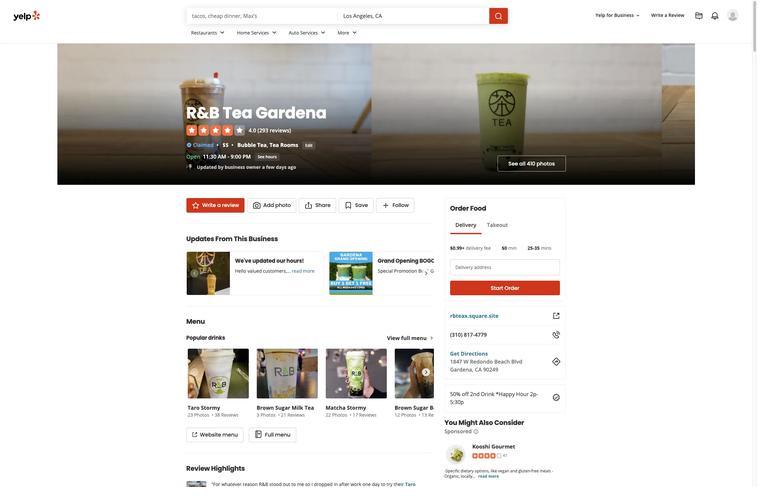 Task type: locate. For each thing, give the bounding box(es) containing it.
options,
[[475, 468, 490, 474]]

1 horizontal spatial 24 chevron down v2 image
[[270, 29, 278, 37]]

0 horizontal spatial see
[[258, 154, 265, 159]]

stormy inside taro stormy 23 photos
[[201, 404, 220, 411]]

1 vertical spatial a
[[262, 164, 265, 170]]

tea up 4.0
[[223, 102, 252, 124]]

tea up 21 reviews
[[305, 404, 314, 411]]

0 vertical spatial write
[[651, 12, 664, 18]]

services right home
[[251, 29, 269, 36]]

and
[[511, 468, 518, 474]]

Find text field
[[192, 12, 333, 20]]

0 horizontal spatial sugar
[[275, 404, 290, 411]]

a left few
[[262, 164, 265, 170]]

4 photos from the left
[[401, 412, 416, 418]]

brown up 3
[[257, 404, 274, 411]]

0 horizontal spatial none field
[[192, 12, 333, 20]]

previous image inside menu element
[[190, 368, 198, 376]]

1 vertical spatial order
[[505, 284, 520, 292]]

0 horizontal spatial brown
[[257, 404, 274, 411]]

business left 16 chevron down v2 icon
[[614, 12, 634, 18]]

16 info v2 image
[[473, 429, 479, 434]]

business up updated
[[249, 234, 278, 244]]

24 chevron down v2 image
[[218, 29, 226, 37], [270, 29, 278, 37]]

2 horizontal spatial a
[[665, 12, 668, 18]]

0 vertical spatial order
[[450, 204, 469, 213]]

get directions 1847 w redondo beach blvd gardena, ca 90249
[[450, 350, 523, 373]]

4 star rating image up $$
[[186, 125, 245, 136]]

24 menu v2 image
[[254, 431, 262, 439]]

4.0 (293 reviews)
[[249, 127, 291, 134]]

grand opening bogo free image
[[329, 252, 373, 295]]

highlights
[[211, 464, 245, 473]]

24 directions v2 image
[[552, 358, 560, 366]]

photos inside brown sugar boba milk 12 photos
[[401, 412, 416, 418]]

16 claim filled v2 image
[[186, 142, 192, 148]]

1 horizontal spatial brown
[[395, 404, 412, 411]]

0 horizontal spatial services
[[251, 29, 269, 36]]

0 horizontal spatial menu
[[222, 431, 238, 439]]

brown inside 'brown sugar milk tea 3 photos'
[[257, 404, 274, 411]]

reviews for taro stormy
[[221, 412, 239, 418]]

delivery tab panel
[[450, 234, 513, 237]]

3 reviews from the left
[[359, 412, 377, 418]]

delivery inside delivery address start order
[[456, 264, 473, 270]]

0 horizontal spatial 24 chevron down v2 image
[[319, 29, 327, 37]]

delivery right free
[[456, 264, 473, 270]]

0 vertical spatial review
[[669, 12, 685, 18]]

2 milk from the left
[[445, 404, 456, 411]]

services right auto
[[300, 29, 318, 36]]

2 24 chevron down v2 image from the left
[[270, 29, 278, 37]]

write right 16 chevron down v2 icon
[[651, 12, 664, 18]]

0 horizontal spatial business
[[249, 234, 278, 244]]

delivery for delivery
[[456, 221, 477, 229]]

read more
[[479, 474, 499, 479]]

previous image inside updates from this business element
[[190, 269, 198, 277]]

reviews
[[221, 412, 239, 418], [288, 412, 305, 418], [359, 412, 377, 418], [428, 412, 446, 418]]

previous image for next icon
[[190, 368, 198, 376]]

1 vertical spatial 4 star rating image
[[473, 453, 502, 459]]

add photo link
[[247, 198, 296, 213]]

auto
[[289, 29, 299, 36]]

- down the kooshi gourmet image
[[445, 468, 446, 474]]

updated
[[252, 257, 275, 265]]

menu left 14 chevron right outline icon
[[411, 335, 427, 342]]

1 horizontal spatial none field
[[343, 12, 484, 20]]

$0.99+
[[450, 245, 465, 251]]

brown sugar boba milk image
[[395, 349, 456, 399]]

reviews)
[[270, 127, 291, 134]]

38
[[215, 412, 220, 418]]

1 vertical spatial more
[[489, 474, 499, 479]]

user actions element
[[591, 8, 748, 49]]

0 horizontal spatial review
[[186, 464, 210, 473]]

None field
[[192, 12, 333, 20], [343, 12, 484, 20]]

milk up 21 reviews
[[292, 404, 303, 411]]

photos
[[194, 412, 209, 418], [261, 412, 276, 418], [332, 412, 347, 418], [401, 412, 416, 418]]

see hours link
[[255, 153, 280, 161]]

1 milk from the left
[[292, 404, 303, 411]]

sugar for boba
[[413, 404, 428, 411]]

2 vertical spatial a
[[217, 201, 221, 209]]

review
[[669, 12, 685, 18], [186, 464, 210, 473]]

1 horizontal spatial services
[[300, 29, 318, 36]]

w
[[464, 358, 469, 365]]

reviews down boba
[[428, 412, 446, 418]]

stormy up 38
[[201, 404, 220, 411]]

write for write a review
[[651, 12, 664, 18]]

dietary
[[461, 468, 474, 474]]

special
[[378, 268, 393, 274]]

tea up see hours
[[257, 141, 267, 149]]

50%
[[450, 391, 461, 398]]

4 star rating image
[[186, 125, 245, 136], [473, 453, 502, 459]]

photo of r&b tea gardena - gardena, ca, us. jasmine milk tea image
[[662, 43, 757, 185]]

- right am
[[228, 153, 229, 160]]

4 star rating image down kooshi
[[473, 453, 502, 459]]

stormy
[[201, 404, 220, 411], [347, 404, 366, 411]]

photos right 3
[[261, 412, 276, 418]]

days
[[276, 164, 287, 170]]

1 horizontal spatial sugar
[[413, 404, 428, 411]]

redondo
[[470, 358, 493, 365]]

full menu link
[[249, 428, 296, 442]]

1 stormy from the left
[[201, 404, 220, 411]]

4 reviews from the left
[[428, 412, 446, 418]]

0 vertical spatial a
[[665, 12, 668, 18]]

open 11:30 am - 9:00 pm
[[186, 153, 251, 160]]

0 horizontal spatial more
[[303, 268, 315, 274]]

1 photos from the left
[[194, 412, 209, 418]]

stormy up the '17'
[[347, 404, 366, 411]]

delivery down order food
[[456, 221, 477, 229]]

am
[[218, 153, 226, 160]]

1 reviews from the left
[[221, 412, 239, 418]]

delivery
[[466, 245, 483, 251]]

brown sugar boba milk 12 photos
[[395, 404, 456, 418]]

updates from this business
[[186, 234, 278, 244]]

we've updated our hours! hello valued customers,… read more
[[235, 257, 315, 274]]

1 24 chevron down v2 image from the left
[[218, 29, 226, 37]]

0 vertical spatial see
[[258, 154, 265, 159]]

0 horizontal spatial read
[[292, 268, 302, 274]]

read down hours! at left
[[292, 268, 302, 274]]

write for write a review
[[202, 201, 216, 209]]

1 24 chevron down v2 image from the left
[[319, 29, 327, 37]]

brown inside brown sugar boba milk 12 photos
[[395, 404, 412, 411]]

delivery for delivery address start order
[[456, 264, 473, 270]]

1 horizontal spatial review
[[669, 12, 685, 18]]

popular
[[186, 334, 207, 342]]

50% off 2nd drink *happy hour 2p- 5:30p
[[450, 391, 538, 406]]

website menu
[[200, 431, 238, 439]]

1 horizontal spatial stormy
[[347, 404, 366, 411]]

1 horizontal spatial business
[[614, 12, 634, 18]]

5:30p
[[450, 399, 464, 406]]

sugar inside 'brown sugar milk tea 3 photos'
[[275, 404, 290, 411]]

2 sugar from the left
[[413, 404, 428, 411]]

buy1
[[418, 268, 429, 274]]

24 chevron down v2 image right more
[[351, 29, 359, 37]]

milk
[[292, 404, 303, 411], [445, 404, 456, 411]]

website menu link
[[186, 428, 244, 442]]

23
[[188, 412, 193, 418]]

reviews right 21 on the bottom left of the page
[[288, 412, 305, 418]]

gardena
[[256, 102, 327, 124]]

1 delivery from the top
[[456, 221, 477, 229]]

organic,
[[445, 474, 460, 479]]

0 horizontal spatial 24 chevron down v2 image
[[218, 29, 226, 37]]

817-
[[464, 331, 475, 338]]

r&b
[[186, 102, 220, 124]]

review inside user actions element
[[669, 12, 685, 18]]

get1
[[431, 268, 441, 274]]

review left projects icon
[[669, 12, 685, 18]]

sugar up 21 on the bottom left of the page
[[275, 404, 290, 411]]

0 vertical spatial read
[[292, 268, 302, 274]]

24 share v2 image
[[305, 201, 313, 209]]

2 brown from the left
[[395, 404, 412, 411]]

see hours
[[258, 154, 277, 159]]

1 vertical spatial read
[[479, 474, 488, 479]]

rbteax.square.site link
[[450, 312, 499, 320]]

see left the hours
[[258, 154, 265, 159]]

menu right full
[[275, 431, 291, 439]]

1 horizontal spatial read
[[479, 474, 488, 479]]

2 none field from the left
[[343, 12, 484, 20]]

tab list containing delivery
[[450, 221, 513, 234]]

1 horizontal spatial menu
[[275, 431, 291, 439]]

reviews for brown sugar milk tea
[[288, 412, 305, 418]]

1 horizontal spatial more
[[489, 474, 499, 479]]

previous image
[[190, 269, 198, 277], [190, 368, 198, 376]]

1 horizontal spatial milk
[[445, 404, 456, 411]]

1 services from the left
[[251, 29, 269, 36]]

home services link
[[232, 24, 284, 43]]

21 reviews
[[281, 412, 305, 418]]

1 horizontal spatial 24 chevron down v2 image
[[351, 29, 359, 37]]

brown up 12
[[395, 404, 412, 411]]

410
[[527, 160, 535, 167]]

0 horizontal spatial milk
[[292, 404, 303, 411]]

hours
[[266, 154, 277, 159]]

order right start
[[505, 284, 520, 292]]

2 services from the left
[[300, 29, 318, 36]]

2 delivery from the top
[[456, 264, 473, 270]]

write
[[651, 12, 664, 18], [202, 201, 216, 209]]

ca
[[475, 366, 482, 373]]

24 star v2 image
[[192, 201, 200, 209]]

brown sugar milk tea image
[[257, 349, 318, 399]]

stormy for taro stormy
[[201, 404, 220, 411]]

1 none field from the left
[[192, 12, 333, 20]]

0 horizontal spatial stormy
[[201, 404, 220, 411]]

0 vertical spatial business
[[614, 12, 634, 18]]

kooshi
[[473, 443, 490, 450]]

more
[[338, 29, 349, 36]]

1 horizontal spatial order
[[505, 284, 520, 292]]

0 horizontal spatial order
[[450, 204, 469, 213]]

1 previous image from the top
[[190, 269, 198, 277]]

bubble tea link
[[237, 141, 267, 149]]

hours!
[[287, 257, 304, 265]]

tab list
[[450, 221, 513, 234]]

24 chevron down v2 image inside 'more' "link"
[[351, 29, 359, 37]]

updates
[[186, 234, 214, 244]]

2 photos from the left
[[261, 412, 276, 418]]

read more link
[[479, 474, 499, 479]]

tea rooms link
[[270, 141, 298, 149]]

1 sugar from the left
[[275, 404, 290, 411]]

1 vertical spatial write
[[202, 201, 216, 209]]

read left like
[[479, 474, 488, 479]]

a right 16 chevron down v2 icon
[[665, 12, 668, 18]]

milk right boba
[[445, 404, 456, 411]]

0 vertical spatial previous image
[[190, 269, 198, 277]]

gluten-
[[519, 468, 532, 474]]

business inside button
[[614, 12, 634, 18]]

2 24 chevron down v2 image from the left
[[351, 29, 359, 37]]

24 chevron down v2 image left auto
[[270, 29, 278, 37]]

1 vertical spatial see
[[509, 160, 518, 167]]

blvd
[[512, 358, 523, 365]]

sugar up 13
[[413, 404, 428, 411]]

by
[[218, 164, 224, 170]]

few
[[266, 164, 275, 170]]

photos down the matcha
[[332, 412, 347, 418]]

0 vertical spatial 4 star rating image
[[186, 125, 245, 136]]

1 horizontal spatial -
[[445, 468, 446, 474]]

write right 24 star v2 icon
[[202, 201, 216, 209]]

none field 'near'
[[343, 12, 484, 20]]

1 horizontal spatial write
[[651, 12, 664, 18]]

25-35 mins
[[528, 245, 552, 251]]

write inside user actions element
[[651, 12, 664, 18]]

tea
[[223, 102, 252, 124], [257, 141, 267, 149], [270, 141, 279, 149], [305, 404, 314, 411]]

reviews right 38
[[221, 412, 239, 418]]

24 chevron down v2 image inside auto services link
[[319, 29, 327, 37]]

boba
[[430, 404, 443, 411]]

1 vertical spatial delivery
[[456, 264, 473, 270]]

next image
[[423, 269, 430, 277]]

13
[[422, 412, 427, 418]]

1 horizontal spatial see
[[509, 160, 518, 167]]

see left 'all'
[[509, 160, 518, 167]]

24 chevron down v2 image right restaurants
[[218, 29, 226, 37]]

1 horizontal spatial 4 star rating image
[[473, 453, 502, 459]]

0 horizontal spatial write
[[202, 201, 216, 209]]

read
[[292, 268, 302, 274], [479, 474, 488, 479]]

menu right the website
[[222, 431, 238, 439]]

sugar inside brown sugar boba milk 12 photos
[[413, 404, 428, 411]]

1 vertical spatial previous image
[[190, 368, 198, 376]]

brown for brown sugar milk tea
[[257, 404, 274, 411]]

(293 reviews) link
[[258, 127, 291, 134]]

menu inside "link"
[[222, 431, 238, 439]]

24 chevron down v2 image for home services
[[270, 29, 278, 37]]

takeout
[[487, 221, 508, 229]]

$0 min
[[502, 245, 517, 251]]

stormy for matcha stormy
[[347, 404, 366, 411]]

24 chevron down v2 image inside restaurants link
[[218, 29, 226, 37]]

review
[[222, 201, 239, 209]]

2 previous image from the top
[[190, 368, 198, 376]]

24 chevron down v2 image right 'auto services'
[[319, 29, 327, 37]]

gardena,
[[450, 366, 474, 373]]

25-
[[528, 245, 535, 251]]

search image
[[495, 12, 503, 20]]

24 chevron down v2 image for restaurants
[[218, 29, 226, 37]]

yelp
[[596, 12, 605, 18]]

photos inside taro stormy 23 photos
[[194, 412, 209, 418]]

a left review
[[217, 201, 221, 209]]

24 phone v2 image
[[552, 331, 560, 339]]

delivery
[[456, 221, 477, 229], [456, 264, 473, 270]]

1 brown from the left
[[257, 404, 274, 411]]

None search field
[[187, 8, 509, 24]]

3 photos from the left
[[332, 412, 347, 418]]

0 vertical spatial delivery
[[456, 221, 477, 229]]

24 chevron down v2 image
[[319, 29, 327, 37], [351, 29, 359, 37]]

reviews right the '17'
[[359, 412, 377, 418]]

24 chevron down v2 image inside home services link
[[270, 29, 278, 37]]

services for home services
[[251, 29, 269, 36]]

bubble tea , tea rooms
[[237, 141, 298, 149]]

we've updated our hours! image
[[187, 252, 230, 295]]

review up r-and-b-tea-gardena-gardena-3 photo zgyxug5vvv-1f7ha0hvz2g
[[186, 464, 210, 473]]

photos right 12
[[401, 412, 416, 418]]

0 vertical spatial more
[[303, 268, 315, 274]]

order left 'food'
[[450, 204, 469, 213]]

photos down taro
[[194, 412, 209, 418]]

directions
[[461, 350, 488, 357]]

2 reviews from the left
[[288, 412, 305, 418]]

2 stormy from the left
[[347, 404, 366, 411]]

0 horizontal spatial a
[[217, 201, 221, 209]]

stormy inside matcha stormy 22 photos
[[347, 404, 366, 411]]

- right meals
[[552, 468, 554, 474]]

more inside we've updated our hours! hello valued customers,… read more
[[303, 268, 315, 274]]



Task type: vqa. For each thing, say whether or not it's contained in the screenshot.
haven't
no



Task type: describe. For each thing, give the bounding box(es) containing it.
projects image
[[695, 12, 703, 20]]

services for auto services
[[300, 29, 318, 36]]

matcha
[[326, 404, 346, 411]]

taro stormy image
[[188, 349, 249, 399]]

0 horizontal spatial -
[[228, 153, 229, 160]]

home services
[[237, 29, 269, 36]]

(310)
[[450, 331, 463, 338]]

for
[[607, 12, 613, 18]]

menu
[[186, 317, 205, 326]]

popular drinks
[[186, 334, 225, 342]]

photos
[[537, 160, 555, 167]]

claimed
[[193, 141, 214, 149]]

photo of r&b tea gardena - gardena, ca, us. coconut coffee stormy image
[[57, 43, 372, 185]]

open
[[186, 153, 200, 160]]

edit button
[[302, 142, 316, 150]]

notifications image
[[711, 12, 719, 20]]

write a review link
[[186, 198, 244, 213]]

38 reviews
[[215, 412, 239, 418]]

14 chevron right outline image
[[429, 336, 434, 340]]

a for review
[[217, 201, 221, 209]]

specific
[[446, 468, 460, 474]]

next image
[[423, 368, 430, 376]]

photos inside matcha stormy 22 photos
[[332, 412, 347, 418]]

taro stormy 23 photos
[[188, 404, 220, 418]]

previous image for next image
[[190, 269, 198, 277]]

bubble
[[237, 141, 256, 149]]

read inside we've updated our hours! hello valued customers,… read more
[[292, 268, 302, 274]]

2 horizontal spatial menu
[[411, 335, 427, 342]]

bogo
[[420, 257, 435, 265]]

reviews for brown sugar boba milk
[[428, 412, 446, 418]]

milk inside 'brown sugar milk tea 3 photos'
[[292, 404, 303, 411]]

locally…
[[461, 474, 476, 479]]

order food
[[450, 204, 487, 213]]

sugar for milk
[[275, 404, 290, 411]]

updated
[[197, 164, 217, 170]]

food
[[470, 204, 487, 213]]

$$
[[223, 141, 229, 149]]

reviews for matcha stormy
[[359, 412, 377, 418]]

free
[[436, 257, 448, 265]]

updated by business owner a few days ago
[[197, 164, 296, 170]]

full
[[401, 335, 410, 342]]

menu element
[[176, 306, 457, 442]]

41
[[503, 453, 508, 458]]

*happy
[[496, 391, 515, 398]]

1 vertical spatial business
[[249, 234, 278, 244]]

vegan
[[498, 468, 510, 474]]

matcha stormy image
[[326, 349, 387, 399]]

home
[[237, 29, 250, 36]]

business categories element
[[186, 24, 739, 43]]

view full menu
[[387, 335, 427, 342]]

updates from this business element
[[176, 223, 466, 295]]

customers,…
[[263, 268, 291, 274]]

milk inside brown sugar boba milk 12 photos
[[445, 404, 456, 411]]

restaurants link
[[186, 24, 232, 43]]

pm
[[243, 153, 251, 160]]

photo
[[275, 201, 291, 209]]

tea right the ,
[[270, 141, 279, 149]]

16 chevron down v2 image
[[635, 13, 641, 18]]

22
[[326, 412, 331, 418]]

menu for website menu
[[222, 431, 238, 439]]

brown for brown sugar boba milk
[[395, 404, 412, 411]]

photo of r&b tea gardena - gardena, ca, us. matcha milk tea image
[[372, 43, 662, 185]]

valued
[[248, 268, 262, 274]]

12
[[395, 412, 400, 418]]

17
[[353, 412, 358, 418]]

r-and-b-tea-gardena-gardena-3 photo zgyxug5vvv-1f7ha0hvz2g image
[[186, 481, 206, 487]]

2nd
[[470, 391, 480, 398]]

90249
[[483, 366, 499, 373]]

24 chevron down v2 image for auto services
[[319, 29, 327, 37]]

see all 410 photos link
[[498, 156, 566, 172]]

min
[[509, 245, 517, 251]]

none field find
[[192, 12, 333, 20]]

matcha stormy 22 photos
[[326, 404, 366, 418]]

tea inside 'brown sugar milk tea 3 photos'
[[305, 404, 314, 411]]

photos inside 'brown sugar milk tea 3 photos'
[[261, 412, 276, 418]]

share
[[315, 201, 331, 209]]

sponsored
[[445, 428, 472, 435]]

16 external link v2 image
[[192, 432, 197, 437]]

9:00
[[231, 153, 241, 160]]

1 vertical spatial review
[[186, 464, 210, 473]]

hello
[[235, 268, 246, 274]]

maria w. image
[[727, 9, 739, 21]]

start order button
[[450, 281, 560, 295]]

1 horizontal spatial a
[[262, 164, 265, 170]]

4.0
[[249, 127, 256, 134]]

Near text field
[[343, 12, 484, 20]]

we've
[[235, 257, 251, 265]]

r&b tea gardena
[[186, 102, 327, 124]]

24 add v2 image
[[382, 201, 390, 209]]

hour
[[516, 391, 529, 398]]

17 reviews
[[353, 412, 377, 418]]

24 chevron down v2 image for more
[[351, 29, 359, 37]]

add photo
[[263, 201, 291, 209]]

taro
[[188, 404, 200, 411]]

24 save outline v2 image
[[345, 201, 353, 209]]

grand
[[378, 257, 395, 265]]

3
[[257, 412, 259, 418]]

24 check in v2 image
[[552, 394, 560, 402]]

business
[[225, 164, 245, 170]]

kooshi gourmet image
[[445, 443, 467, 466]]

see for see all 410 photos
[[509, 160, 518, 167]]

2 horizontal spatial -
[[552, 468, 554, 474]]

share button
[[299, 198, 336, 213]]

view
[[387, 335, 400, 342]]

menu for full menu
[[275, 431, 291, 439]]

see for see hours
[[258, 154, 265, 159]]

full
[[265, 431, 274, 439]]

delivery address start order
[[456, 264, 520, 292]]

24 camera v2 image
[[253, 201, 261, 209]]

(310) 817-4779
[[450, 331, 487, 338]]

,
[[267, 141, 268, 149]]

get directions link
[[450, 350, 488, 357]]

-specific dietary options, like vegan and gluten-free meals - organic, locally…
[[445, 468, 554, 479]]

0 horizontal spatial 4 star rating image
[[186, 125, 245, 136]]

auto services link
[[284, 24, 333, 43]]

order inside delivery address start order
[[505, 284, 520, 292]]

auto services
[[289, 29, 318, 36]]

drink
[[481, 391, 495, 398]]

a for review
[[665, 12, 668, 18]]

yelp for business button
[[593, 9, 643, 21]]

review highlights element
[[176, 453, 439, 487]]

gourmet
[[492, 443, 516, 450]]

rbteax.square.site
[[450, 312, 499, 320]]

24 external link v2 image
[[552, 312, 560, 320]]

brown sugar milk tea 3 photos
[[257, 404, 314, 418]]

13 reviews
[[422, 412, 446, 418]]

restaurants
[[191, 29, 217, 36]]

yelp for business
[[596, 12, 634, 18]]

start
[[491, 284, 504, 292]]



